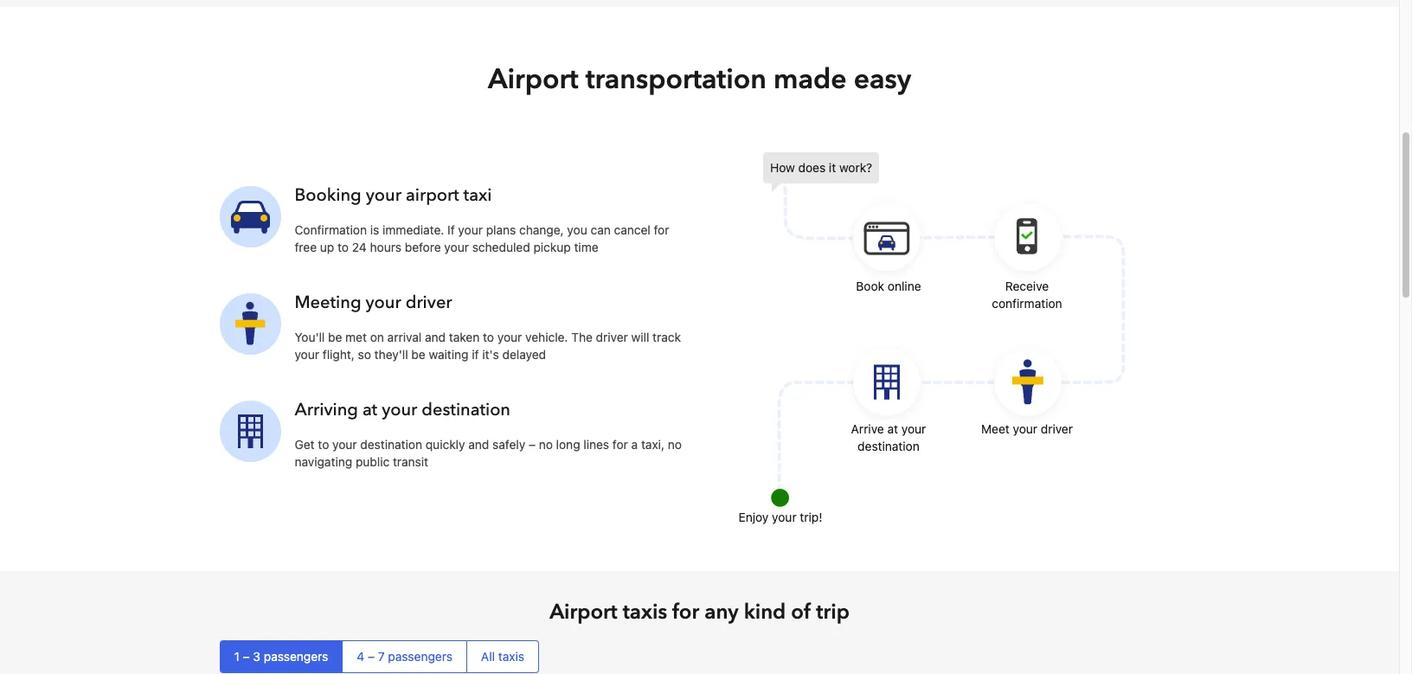 Task type: describe. For each thing, give the bounding box(es) containing it.
4 – 7 passengers
[[357, 650, 453, 664]]

taxis for airport
[[623, 599, 668, 627]]

to inside the you'll be met on arrival and taken to your vehicle. the driver will track your flight, so they'll be waiting if it's delayed
[[483, 330, 494, 345]]

booking
[[295, 184, 362, 207]]

1 horizontal spatial be
[[412, 347, 426, 362]]

on
[[370, 330, 384, 345]]

transit
[[393, 455, 429, 470]]

online
[[888, 279, 922, 294]]

arriving
[[295, 399, 358, 422]]

you'll
[[295, 330, 325, 345]]

pickup
[[534, 240, 571, 255]]

how
[[770, 160, 795, 175]]

driver for meeting your driver
[[406, 291, 452, 315]]

– for 4 – 7 passengers
[[368, 650, 375, 664]]

enjoy your trip!
[[739, 510, 823, 525]]

taken
[[449, 330, 480, 345]]

up
[[320, 240, 334, 255]]

arrival
[[388, 330, 422, 345]]

– for 1 – 3 passengers
[[243, 650, 250, 664]]

destination for arriving at your destination
[[422, 399, 511, 422]]

book online
[[857, 279, 922, 294]]

your inside arrive at your destination
[[902, 422, 927, 437]]

a
[[632, 437, 638, 452]]

taxi
[[464, 184, 492, 207]]

met
[[346, 330, 367, 345]]

3
[[253, 650, 261, 664]]

does
[[799, 160, 826, 175]]

navigating
[[295, 455, 352, 470]]

and for meeting your driver
[[425, 330, 446, 345]]

for inside get to your destination quickly and safely – no long lines for a taxi, no navigating public transit
[[613, 437, 628, 452]]

track
[[653, 330, 681, 345]]

confirmation
[[992, 296, 1063, 311]]

made
[[774, 61, 847, 99]]

sort results by element
[[219, 641, 1180, 674]]

delayed
[[503, 347, 546, 362]]

24
[[352, 240, 367, 255]]

2 no from the left
[[668, 437, 682, 452]]

airport for airport transportation made easy
[[488, 61, 579, 99]]

destination for arrive at your destination
[[858, 439, 920, 454]]

the
[[572, 330, 593, 345]]

and for arriving at your destination
[[469, 437, 489, 452]]

your right if
[[458, 223, 483, 238]]

airport transportation made easy
[[488, 61, 912, 99]]

they'll
[[375, 347, 408, 362]]

easy
[[854, 61, 912, 99]]

taxis for all
[[498, 650, 525, 664]]

1 no from the left
[[539, 437, 553, 452]]

arrive at your destination
[[852, 422, 927, 454]]

your down you'll at the left of page
[[295, 347, 319, 362]]

0 horizontal spatial be
[[328, 330, 342, 345]]

work?
[[840, 160, 873, 175]]

all
[[481, 650, 495, 664]]

passengers for 4 – 7 passengers
[[388, 650, 453, 664]]

your inside get to your destination quickly and safely – no long lines for a taxi, no navigating public transit
[[333, 437, 357, 452]]

booking airport taxi image for meeting your driver
[[219, 293, 281, 355]]

can
[[591, 223, 611, 238]]

immediate.
[[383, 223, 444, 238]]

your up on
[[366, 291, 401, 315]]

quickly
[[426, 437, 465, 452]]

your up transit
[[382, 399, 418, 422]]

trip
[[817, 599, 850, 627]]

enjoy
[[739, 510, 769, 525]]

your up delayed on the bottom left of the page
[[498, 330, 522, 345]]

to inside get to your destination quickly and safely – no long lines for a taxi, no navigating public transit
[[318, 437, 329, 452]]

will
[[632, 330, 650, 345]]

driver for meet your driver
[[1041, 422, 1073, 437]]



Task type: locate. For each thing, give the bounding box(es) containing it.
– inside get to your destination quickly and safely – no long lines for a taxi, no navigating public transit
[[529, 437, 536, 452]]

flight,
[[323, 347, 355, 362]]

at for arriving
[[363, 399, 378, 422]]

meet your driver
[[982, 422, 1073, 437]]

passengers right 3
[[264, 650, 328, 664]]

driver left will
[[596, 330, 628, 345]]

2 vertical spatial for
[[673, 599, 700, 627]]

– right 1
[[243, 650, 250, 664]]

airport
[[406, 184, 459, 207]]

your left the trip!
[[772, 510, 797, 525]]

trip!
[[800, 510, 823, 525]]

1 horizontal spatial to
[[338, 240, 349, 255]]

0 horizontal spatial and
[[425, 330, 446, 345]]

2 horizontal spatial –
[[529, 437, 536, 452]]

for left a
[[613, 437, 628, 452]]

hours
[[370, 240, 402, 255]]

to right up
[[338, 240, 349, 255]]

passengers
[[264, 650, 328, 664], [388, 650, 453, 664]]

any
[[705, 599, 739, 627]]

book
[[857, 279, 885, 294]]

and inside get to your destination quickly and safely – no long lines for a taxi, no navigating public transit
[[469, 437, 489, 452]]

no left long
[[539, 437, 553, 452]]

passengers right 7 at the bottom left of the page
[[388, 650, 453, 664]]

at right arriving
[[363, 399, 378, 422]]

to inside "confirmation is immediate. if your plans change, you can cancel for free up to 24 hours before your scheduled pickup time"
[[338, 240, 349, 255]]

be
[[328, 330, 342, 345], [412, 347, 426, 362]]

0 vertical spatial for
[[654, 223, 670, 238]]

booking airport taxi image for arriving at your destination
[[219, 401, 281, 462]]

waiting
[[429, 347, 469, 362]]

for right cancel
[[654, 223, 670, 238]]

to
[[338, 240, 349, 255], [483, 330, 494, 345], [318, 437, 329, 452]]

at for arrive
[[888, 422, 899, 437]]

it's
[[482, 347, 499, 362]]

at right the "arrive"
[[888, 422, 899, 437]]

change,
[[519, 223, 564, 238]]

1 – 3 passengers
[[234, 650, 328, 664]]

destination inside arrive at your destination
[[858, 439, 920, 454]]

meet
[[982, 422, 1010, 437]]

and
[[425, 330, 446, 345], [469, 437, 489, 452]]

2 vertical spatial to
[[318, 437, 329, 452]]

2 horizontal spatial to
[[483, 330, 494, 345]]

2 passengers from the left
[[388, 650, 453, 664]]

1 horizontal spatial for
[[654, 223, 670, 238]]

1 horizontal spatial taxis
[[623, 599, 668, 627]]

0 vertical spatial be
[[328, 330, 342, 345]]

for inside "confirmation is immediate. if your plans change, you can cancel for free up to 24 hours before your scheduled pickup time"
[[654, 223, 670, 238]]

get
[[295, 437, 315, 452]]

no right taxi,
[[668, 437, 682, 452]]

no
[[539, 437, 553, 452], [668, 437, 682, 452]]

and up waiting
[[425, 330, 446, 345]]

and left the safely
[[469, 437, 489, 452]]

taxis inside sort results by element
[[498, 650, 525, 664]]

scheduled
[[472, 240, 530, 255]]

1 passengers from the left
[[264, 650, 328, 664]]

destination inside get to your destination quickly and safely – no long lines for a taxi, no navigating public transit
[[360, 437, 422, 452]]

0 horizontal spatial to
[[318, 437, 329, 452]]

0 vertical spatial driver
[[406, 291, 452, 315]]

receive confirmation
[[992, 279, 1063, 311]]

if
[[472, 347, 479, 362]]

passengers for 1 – 3 passengers
[[264, 650, 328, 664]]

lines
[[584, 437, 610, 452]]

2 vertical spatial driver
[[1041, 422, 1073, 437]]

1 vertical spatial to
[[483, 330, 494, 345]]

receive
[[1006, 279, 1049, 294]]

4
[[357, 650, 365, 664]]

free
[[295, 240, 317, 255]]

– right the safely
[[529, 437, 536, 452]]

your down if
[[444, 240, 469, 255]]

destination up public
[[360, 437, 422, 452]]

safely
[[493, 437, 526, 452]]

if
[[448, 223, 455, 238]]

kind
[[744, 599, 786, 627]]

taxis up sort results by element
[[623, 599, 668, 627]]

your up navigating
[[333, 437, 357, 452]]

taxi,
[[641, 437, 665, 452]]

1 horizontal spatial –
[[368, 650, 375, 664]]

0 horizontal spatial taxis
[[498, 650, 525, 664]]

confirmation
[[295, 223, 367, 238]]

1
[[234, 650, 240, 664]]

1 vertical spatial airport
[[550, 599, 618, 627]]

for left the any
[[673, 599, 700, 627]]

your up is
[[366, 184, 402, 207]]

all taxis
[[481, 650, 525, 664]]

0 horizontal spatial driver
[[406, 291, 452, 315]]

your right the "arrive"
[[902, 422, 927, 437]]

your right meet
[[1013, 422, 1038, 437]]

0 horizontal spatial at
[[363, 399, 378, 422]]

destination down the "arrive"
[[858, 439, 920, 454]]

1 vertical spatial be
[[412, 347, 426, 362]]

0 horizontal spatial passengers
[[264, 650, 328, 664]]

1 vertical spatial taxis
[[498, 650, 525, 664]]

0 vertical spatial airport
[[488, 61, 579, 99]]

booking airport taxi image
[[764, 153, 1127, 516], [219, 186, 281, 247], [219, 293, 281, 355], [219, 401, 281, 462]]

transportation
[[586, 61, 767, 99]]

driver right meet
[[1041, 422, 1073, 437]]

1 horizontal spatial driver
[[596, 330, 628, 345]]

so
[[358, 347, 371, 362]]

2 horizontal spatial for
[[673, 599, 700, 627]]

1 vertical spatial driver
[[596, 330, 628, 345]]

driver up arrival
[[406, 291, 452, 315]]

airport
[[488, 61, 579, 99], [550, 599, 618, 627]]

0 vertical spatial and
[[425, 330, 446, 345]]

booking your airport taxi
[[295, 184, 492, 207]]

to up navigating
[[318, 437, 329, 452]]

1 horizontal spatial and
[[469, 437, 489, 452]]

destination for get to your destination quickly and safely – no long lines for a taxi, no navigating public transit
[[360, 437, 422, 452]]

destination up quickly
[[422, 399, 511, 422]]

arriving at your destination
[[295, 399, 511, 422]]

you'll be met on arrival and taken to your vehicle. the driver will track your flight, so they'll be waiting if it's delayed
[[295, 330, 681, 362]]

how does it work?
[[770, 160, 873, 175]]

and inside the you'll be met on arrival and taken to your vehicle. the driver will track your flight, so they'll be waiting if it's delayed
[[425, 330, 446, 345]]

driver
[[406, 291, 452, 315], [596, 330, 628, 345], [1041, 422, 1073, 437]]

booking airport taxi image for booking your airport taxi
[[219, 186, 281, 247]]

7
[[378, 650, 385, 664]]

cancel
[[614, 223, 651, 238]]

be up flight,
[[328, 330, 342, 345]]

–
[[529, 437, 536, 452], [243, 650, 250, 664], [368, 650, 375, 664]]

vehicle.
[[526, 330, 568, 345]]

public
[[356, 455, 390, 470]]

before
[[405, 240, 441, 255]]

arrive
[[852, 422, 885, 437]]

is
[[370, 223, 379, 238]]

your
[[366, 184, 402, 207], [458, 223, 483, 238], [444, 240, 469, 255], [366, 291, 401, 315], [498, 330, 522, 345], [295, 347, 319, 362], [382, 399, 418, 422], [902, 422, 927, 437], [1013, 422, 1038, 437], [333, 437, 357, 452], [772, 510, 797, 525]]

of
[[792, 599, 811, 627]]

plans
[[486, 223, 516, 238]]

at
[[363, 399, 378, 422], [888, 422, 899, 437]]

driver inside the you'll be met on arrival and taken to your vehicle. the driver will track your flight, so they'll be waiting if it's delayed
[[596, 330, 628, 345]]

long
[[556, 437, 581, 452]]

2 horizontal spatial driver
[[1041, 422, 1073, 437]]

0 horizontal spatial –
[[243, 650, 250, 664]]

0 horizontal spatial no
[[539, 437, 553, 452]]

meeting
[[295, 291, 361, 315]]

1 horizontal spatial no
[[668, 437, 682, 452]]

get to your destination quickly and safely – no long lines for a taxi, no navigating public transit
[[295, 437, 682, 470]]

destination
[[422, 399, 511, 422], [360, 437, 422, 452], [858, 439, 920, 454]]

airport for airport taxis for any kind of trip
[[550, 599, 618, 627]]

at inside arrive at your destination
[[888, 422, 899, 437]]

0 vertical spatial taxis
[[623, 599, 668, 627]]

time
[[574, 240, 599, 255]]

1 vertical spatial and
[[469, 437, 489, 452]]

meeting your driver
[[295, 291, 452, 315]]

be down arrival
[[412, 347, 426, 362]]

1 horizontal spatial passengers
[[388, 650, 453, 664]]

0 vertical spatial to
[[338, 240, 349, 255]]

0 horizontal spatial for
[[613, 437, 628, 452]]

it
[[829, 160, 836, 175]]

airport taxis for any kind of trip
[[550, 599, 850, 627]]

taxis
[[623, 599, 668, 627], [498, 650, 525, 664]]

1 vertical spatial for
[[613, 437, 628, 452]]

taxis right all
[[498, 650, 525, 664]]

– left 7 at the bottom left of the page
[[368, 650, 375, 664]]

1 horizontal spatial at
[[888, 422, 899, 437]]

confirmation is immediate. if your plans change, you can cancel for free up to 24 hours before your scheduled pickup time
[[295, 223, 670, 255]]

you
[[567, 223, 588, 238]]

to up 'it's' on the left bottom of the page
[[483, 330, 494, 345]]

for
[[654, 223, 670, 238], [613, 437, 628, 452], [673, 599, 700, 627]]



Task type: vqa. For each thing, say whether or not it's contained in the screenshot.
the leftmost the and
yes



